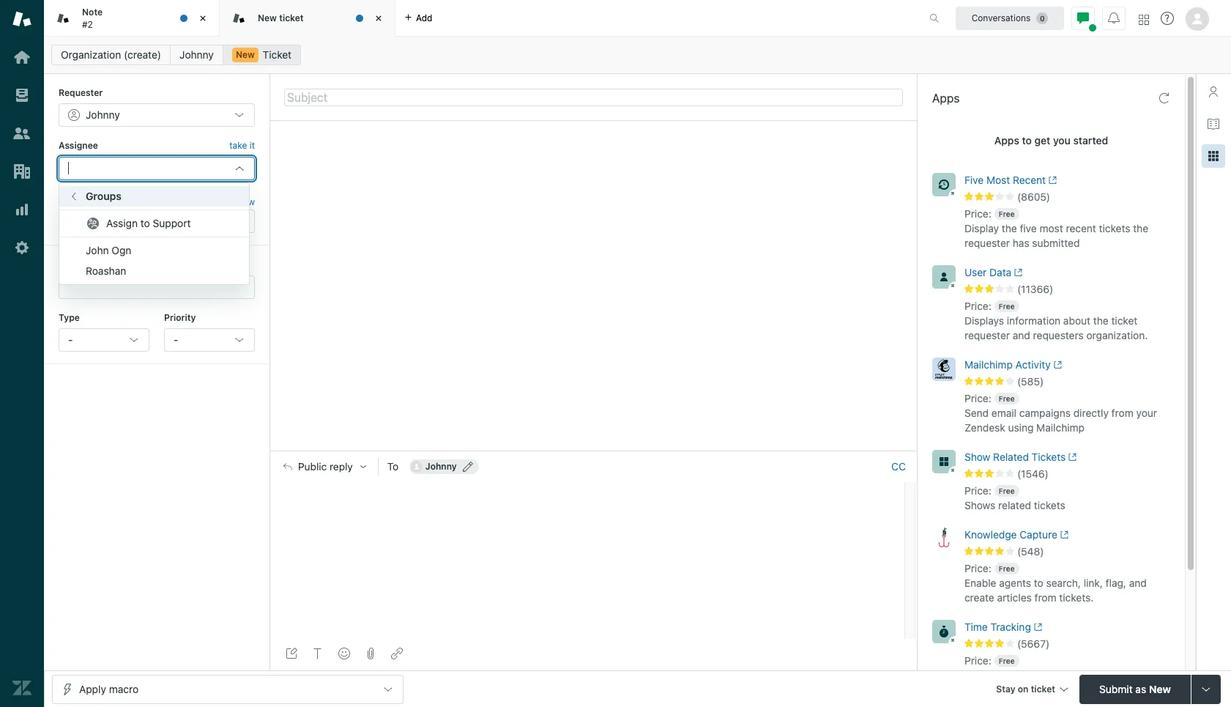 Task type: locate. For each thing, give the bounding box(es) containing it.
free up "agents"
[[999, 564, 1015, 573]]

6 free from the top
[[999, 657, 1015, 665]]

free up displays
[[999, 302, 1015, 311]]

1 horizontal spatial tickets
[[1100, 222, 1131, 234]]

you for helps
[[995, 669, 1012, 681]]

show related tickets link
[[965, 450, 1150, 467]]

0 vertical spatial tickets.
[[1060, 591, 1094, 604]]

Tags field
[[70, 280, 241, 294]]

(opens in a new tab) image up (11366)
[[1012, 268, 1023, 277]]

user data link
[[965, 265, 1150, 283]]

close image
[[372, 11, 386, 26]]

0 horizontal spatial and
[[1013, 329, 1031, 341]]

add link (cmd k) image
[[391, 648, 403, 660]]

to for get
[[1023, 134, 1032, 147]]

free up email
[[999, 394, 1015, 403]]

1 vertical spatial from
[[1035, 591, 1057, 604]]

take it
[[230, 140, 255, 151]]

follow
[[231, 196, 255, 207]]

macro
[[109, 683, 139, 695]]

0 vertical spatial tickets
[[1100, 222, 1131, 234]]

most
[[987, 174, 1011, 186]]

(opens in a new tab) image for user data
[[1012, 268, 1023, 277]]

price: up display on the top right of page
[[965, 207, 992, 220]]

from inside price: free enable agents to search, link, flag, and create articles from tickets.
[[1035, 591, 1057, 604]]

new up ticket
[[258, 12, 277, 23]]

tickets. up submit as new at right
[[1109, 669, 1143, 681]]

5 price: from the top
[[965, 562, 992, 574]]

2 vertical spatial (opens in a new tab) image
[[1066, 453, 1078, 462]]

1 vertical spatial mailchimp
[[1037, 421, 1085, 434]]

assignee list box
[[59, 183, 250, 285]]

new ticket tab
[[220, 0, 396, 37]]

2 horizontal spatial ticket
[[1112, 314, 1138, 327]]

2 vertical spatial to
[[1035, 577, 1044, 589]]

price: inside price: free shows related tickets
[[965, 484, 992, 497]]

- button
[[59, 328, 149, 352], [164, 328, 255, 352]]

mailchimp down displays
[[965, 358, 1013, 371]]

0 vertical spatial johnny
[[180, 48, 214, 61]]

1 horizontal spatial and
[[1130, 577, 1147, 589]]

3 price: from the top
[[965, 392, 992, 404]]

shows
[[965, 499, 996, 511]]

time
[[1042, 669, 1062, 681]]

from down 'search,'
[[1035, 591, 1057, 604]]

0 horizontal spatial ticket
[[279, 12, 304, 23]]

user data image
[[933, 265, 956, 289]]

(opens in a new tab) image
[[1051, 361, 1063, 369], [1058, 531, 1069, 539], [1032, 623, 1043, 632]]

1 vertical spatial (opens in a new tab) image
[[1058, 531, 1069, 539]]

0 horizontal spatial apps
[[933, 92, 960, 105]]

on down track
[[1018, 683, 1029, 694]]

directly
[[1074, 407, 1109, 419]]

new
[[258, 12, 277, 23], [236, 49, 255, 60], [1150, 683, 1172, 695]]

1 vertical spatial tickets.
[[1109, 669, 1143, 681]]

ticket
[[263, 48, 292, 61]]

articles
[[998, 591, 1032, 604]]

requester down displays
[[965, 329, 1011, 341]]

4 free from the top
[[999, 487, 1015, 495]]

ticket up organization.
[[1112, 314, 1138, 327]]

0 vertical spatial apps
[[933, 92, 960, 105]]

requester inside "price: free display the five most recent tickets the requester has submitted"
[[965, 237, 1011, 249]]

4 stars. 5667 reviews. element
[[965, 637, 1177, 651]]

user data
[[965, 266, 1012, 278]]

from
[[1112, 407, 1134, 419], [1035, 591, 1057, 604]]

(opens in a new tab) image inside the user data link
[[1012, 268, 1023, 277]]

add
[[416, 12, 433, 23]]

customers image
[[12, 124, 32, 143]]

and
[[1013, 329, 1031, 341], [1130, 577, 1147, 589]]

price: up enable
[[965, 562, 992, 574]]

mailchimp down "campaigns"
[[1037, 421, 1085, 434]]

2 horizontal spatial to
[[1035, 577, 1044, 589]]

related
[[999, 499, 1032, 511]]

0 horizontal spatial mailchimp
[[965, 358, 1013, 371]]

send
[[965, 407, 989, 419]]

0 horizontal spatial tickets
[[1035, 499, 1066, 511]]

five
[[1020, 222, 1037, 234]]

tab
[[44, 0, 220, 37]]

1 vertical spatial tickets
[[1035, 499, 1066, 511]]

to right assign
[[141, 217, 150, 230]]

0 horizontal spatial on
[[1018, 683, 1029, 694]]

free inside price: free send email campaigns directly from your zendesk using mailchimp
[[999, 394, 1015, 403]]

agents
[[1000, 577, 1032, 589]]

on
[[1095, 669, 1106, 681], [1018, 683, 1029, 694]]

(opens in a new tab) image inside knowledge capture link
[[1058, 531, 1069, 539]]

1 horizontal spatial you
[[1054, 134, 1071, 147]]

you for get
[[1054, 134, 1071, 147]]

Subject field
[[284, 88, 904, 106]]

1 - from the left
[[68, 333, 73, 346]]

conversations button
[[956, 6, 1065, 30]]

and right the flag,
[[1130, 577, 1147, 589]]

1 vertical spatial ticket
[[1112, 314, 1138, 327]]

(opens in a new tab) image
[[1047, 176, 1058, 185], [1012, 268, 1023, 277], [1066, 453, 1078, 462]]

tabs tab list
[[44, 0, 915, 37]]

time tracking
[[965, 621, 1032, 633]]

1 horizontal spatial johnny
[[180, 48, 214, 61]]

(5667)
[[1018, 637, 1050, 650]]

(opens in a new tab) image up 3 stars. 1546 reviews. element
[[1066, 453, 1078, 462]]

(opens in a new tab) image up (8605)
[[1047, 176, 1058, 185]]

your
[[1137, 407, 1158, 419]]

(opens in a new tab) image for tracking
[[1032, 623, 1043, 632]]

0 horizontal spatial -
[[68, 333, 73, 346]]

1 vertical spatial you
[[995, 669, 1012, 681]]

3 stars. 11366 reviews. element
[[965, 283, 1177, 296]]

(opens in a new tab) image inside time tracking link
[[1032, 623, 1043, 632]]

activity
[[1016, 358, 1051, 371]]

price:
[[965, 207, 992, 220], [965, 300, 992, 312], [965, 392, 992, 404], [965, 484, 992, 497], [965, 562, 992, 574], [965, 654, 992, 667]]

price: inside "price: free display the five most recent tickets the requester has submitted"
[[965, 207, 992, 220]]

1 price: from the top
[[965, 207, 992, 220]]

(11366)
[[1018, 283, 1054, 295]]

(opens in a new tab) image up 4 stars. 585 reviews. 'element'
[[1051, 361, 1063, 369]]

the right recent
[[1134, 222, 1149, 234]]

2 vertical spatial new
[[1150, 683, 1172, 695]]

0 horizontal spatial to
[[141, 217, 150, 230]]

time tracking link
[[965, 620, 1150, 637]]

free inside price: free helps you track time spent on tickets.
[[999, 657, 1015, 665]]

and inside price: free enable agents to search, link, flag, and create articles from tickets.
[[1130, 577, 1147, 589]]

1 vertical spatial and
[[1130, 577, 1147, 589]]

0 horizontal spatial (opens in a new tab) image
[[1012, 268, 1023, 277]]

1 horizontal spatial tickets.
[[1109, 669, 1143, 681]]

2 vertical spatial ticket
[[1032, 683, 1056, 694]]

requester down display on the top right of page
[[965, 237, 1011, 249]]

to left get
[[1023, 134, 1032, 147]]

ticket inside price: free displays information about the ticket requester and requesters organization.
[[1112, 314, 1138, 327]]

3 stars. 1546 reviews. element
[[965, 467, 1177, 481]]

free inside "price: free display the five most recent tickets the requester has submitted"
[[999, 210, 1015, 218]]

- for type
[[68, 333, 73, 346]]

display
[[965, 222, 1000, 234]]

2 horizontal spatial johnny
[[426, 461, 457, 472]]

1 horizontal spatial (opens in a new tab) image
[[1047, 176, 1058, 185]]

price: inside price: free enable agents to search, link, flag, and create articles from tickets.
[[965, 562, 992, 574]]

free for email
[[999, 394, 1015, 403]]

price: up shows
[[965, 484, 992, 497]]

ticket
[[279, 12, 304, 23], [1112, 314, 1138, 327], [1032, 683, 1056, 694]]

1 horizontal spatial ticket
[[1032, 683, 1056, 694]]

johnny inside requester element
[[86, 109, 120, 121]]

1 free from the top
[[999, 210, 1015, 218]]

0 vertical spatial (opens in a new tab) image
[[1051, 361, 1063, 369]]

rocklobster@gmail.com image
[[411, 461, 423, 473]]

3 free from the top
[[999, 394, 1015, 403]]

new inside secondary element
[[236, 49, 255, 60]]

stay
[[997, 683, 1016, 694]]

1 horizontal spatial from
[[1112, 407, 1134, 419]]

- down the priority
[[174, 333, 178, 346]]

ticket up ticket
[[279, 12, 304, 23]]

2 horizontal spatial (opens in a new tab) image
[[1066, 453, 1078, 462]]

organization (create)
[[61, 48, 161, 61]]

(opens in a new tab) image for five most recent
[[1047, 176, 1058, 185]]

new for new
[[236, 49, 255, 60]]

and inside price: free displays information about the ticket requester and requesters organization.
[[1013, 329, 1031, 341]]

- for priority
[[174, 333, 178, 346]]

0 vertical spatial to
[[1023, 134, 1032, 147]]

(opens in a new tab) image inside show related tickets link
[[1066, 453, 1078, 462]]

new left ticket
[[236, 49, 255, 60]]

mailchimp
[[965, 358, 1013, 371], [1037, 421, 1085, 434]]

price: up helps
[[965, 654, 992, 667]]

tickets right recent
[[1100, 222, 1131, 234]]

price: inside price: free displays information about the ticket requester and requesters organization.
[[965, 300, 992, 312]]

to inside price: free enable agents to search, link, flag, and create articles from tickets.
[[1035, 577, 1044, 589]]

2 - from the left
[[174, 333, 178, 346]]

close image
[[196, 11, 210, 26]]

link,
[[1084, 577, 1104, 589]]

- button down type
[[59, 328, 149, 352]]

1 vertical spatial requester
[[965, 329, 1011, 341]]

0 horizontal spatial - button
[[59, 328, 149, 352]]

conversations
[[972, 12, 1031, 23]]

organization
[[61, 48, 121, 61]]

submit as new
[[1100, 683, 1172, 695]]

spent
[[1065, 669, 1092, 681]]

1 - button from the left
[[59, 328, 149, 352]]

from left the 'your'
[[1112, 407, 1134, 419]]

price: inside price: free send email campaigns directly from your zendesk using mailchimp
[[965, 392, 992, 404]]

assignee element
[[59, 157, 255, 180]]

admin image
[[12, 238, 32, 257]]

submitted
[[1033, 237, 1081, 249]]

free inside price: free displays information about the ticket requester and requesters organization.
[[999, 302, 1015, 311]]

2 - button from the left
[[164, 328, 255, 352]]

free for related
[[999, 487, 1015, 495]]

free inside price: free shows related tickets
[[999, 487, 1015, 495]]

tickets up capture at the bottom right of page
[[1035, 499, 1066, 511]]

get help image
[[1161, 12, 1175, 25]]

get started image
[[12, 48, 32, 67]]

note
[[82, 7, 103, 18]]

0 vertical spatial ticket
[[279, 12, 304, 23]]

to inside option
[[141, 217, 150, 230]]

1 vertical spatial (opens in a new tab) image
[[1012, 268, 1023, 277]]

main element
[[0, 0, 44, 707]]

0 horizontal spatial tickets.
[[1060, 591, 1094, 604]]

the
[[1002, 222, 1018, 234], [1134, 222, 1149, 234], [1094, 314, 1109, 327]]

search,
[[1047, 577, 1082, 589]]

0 vertical spatial from
[[1112, 407, 1134, 419]]

johnny down the requester
[[86, 109, 120, 121]]

mailchimp activity link
[[965, 358, 1150, 375]]

1 requester from the top
[[965, 237, 1011, 249]]

johnny down close icon
[[180, 48, 214, 61]]

about
[[1064, 314, 1091, 327]]

- down type
[[68, 333, 73, 346]]

1 horizontal spatial mailchimp
[[1037, 421, 1085, 434]]

0 horizontal spatial johnny
[[86, 109, 120, 121]]

2 free from the top
[[999, 302, 1015, 311]]

you right get
[[1054, 134, 1071, 147]]

free inside price: free enable agents to search, link, flag, and create articles from tickets.
[[999, 564, 1015, 573]]

capture
[[1020, 528, 1058, 541]]

2 vertical spatial johnny
[[426, 461, 457, 472]]

get
[[1035, 134, 1051, 147]]

the up has
[[1002, 222, 1018, 234]]

(opens in a new tab) image up (5667)
[[1032, 623, 1043, 632]]

campaigns
[[1020, 407, 1071, 419]]

price: up 'send'
[[965, 392, 992, 404]]

0 vertical spatial new
[[258, 12, 277, 23]]

6 price: from the top
[[965, 654, 992, 667]]

0 vertical spatial requester
[[965, 237, 1011, 249]]

on up submit
[[1095, 669, 1106, 681]]

new right as
[[1150, 683, 1172, 695]]

(opens in a new tab) image inside mailchimp activity link
[[1051, 361, 1063, 369]]

mailchimp activity image
[[933, 358, 956, 381]]

new inside tab
[[258, 12, 277, 23]]

0 horizontal spatial new
[[236, 49, 255, 60]]

(opens in a new tab) image inside five most recent link
[[1047, 176, 1058, 185]]

you up the stay
[[995, 669, 1012, 681]]

johnny right rocklobster@gmail.com image
[[426, 461, 457, 472]]

-
[[68, 333, 73, 346], [174, 333, 178, 346]]

0 horizontal spatial you
[[995, 669, 1012, 681]]

five most recent link
[[965, 173, 1150, 191]]

2 horizontal spatial new
[[1150, 683, 1172, 695]]

reply
[[330, 461, 353, 473]]

1 vertical spatial to
[[141, 217, 150, 230]]

apps for apps
[[933, 92, 960, 105]]

and down information
[[1013, 329, 1031, 341]]

- button for type
[[59, 328, 149, 352]]

0 vertical spatial on
[[1095, 669, 1106, 681]]

1 horizontal spatial on
[[1095, 669, 1106, 681]]

requester
[[59, 87, 103, 98]]

0 vertical spatial you
[[1054, 134, 1071, 147]]

the up organization.
[[1094, 314, 1109, 327]]

views image
[[12, 86, 32, 105]]

1 horizontal spatial new
[[258, 12, 277, 23]]

1 vertical spatial apps
[[995, 134, 1020, 147]]

tags
[[59, 259, 79, 270]]

type
[[59, 312, 80, 323]]

ticket inside tab
[[279, 12, 304, 23]]

(opens in a new tab) image up the 4 stars. 548 reviews. element
[[1058, 531, 1069, 539]]

to
[[1023, 134, 1032, 147], [141, 217, 150, 230], [1035, 577, 1044, 589]]

you inside price: free helps you track time spent on tickets.
[[995, 669, 1012, 681]]

requester
[[965, 237, 1011, 249], [965, 329, 1011, 341]]

- button down the priority
[[164, 328, 255, 352]]

free
[[999, 210, 1015, 218], [999, 302, 1015, 311], [999, 394, 1015, 403], [999, 487, 1015, 495], [999, 564, 1015, 573], [999, 657, 1015, 665]]

0 vertical spatial (opens in a new tab) image
[[1047, 176, 1058, 185]]

1 horizontal spatial the
[[1094, 314, 1109, 327]]

2 price: from the top
[[965, 300, 992, 312]]

price: up displays
[[965, 300, 992, 312]]

price: inside price: free helps you track time spent on tickets.
[[965, 654, 992, 667]]

roashan
[[86, 265, 126, 277]]

1 horizontal spatial apps
[[995, 134, 1020, 147]]

2 vertical spatial (opens in a new tab) image
[[1032, 623, 1043, 632]]

1 horizontal spatial -
[[174, 333, 178, 346]]

1 vertical spatial johnny
[[86, 109, 120, 121]]

1 vertical spatial on
[[1018, 683, 1029, 694]]

4 price: from the top
[[965, 484, 992, 497]]

tickets. down 'search,'
[[1060, 591, 1094, 604]]

5 free from the top
[[999, 564, 1015, 573]]

zendesk products image
[[1140, 14, 1150, 25]]

free up track
[[999, 657, 1015, 665]]

ticket down time
[[1032, 683, 1056, 694]]

0 horizontal spatial from
[[1035, 591, 1057, 604]]

tickets
[[1100, 222, 1131, 234], [1035, 499, 1066, 511]]

2 requester from the top
[[965, 329, 1011, 341]]

free up display on the top right of page
[[999, 210, 1015, 218]]

apply macro
[[79, 683, 139, 695]]

ticket inside dropdown button
[[1032, 683, 1056, 694]]

apps image
[[1208, 150, 1220, 162]]

0 vertical spatial and
[[1013, 329, 1031, 341]]

johnny for to
[[426, 461, 457, 472]]

1 horizontal spatial - button
[[164, 328, 255, 352]]

show related tickets image
[[933, 450, 956, 473]]

1 vertical spatial new
[[236, 49, 255, 60]]

johnny
[[180, 48, 214, 61], [86, 109, 120, 121], [426, 461, 457, 472]]

draft mode image
[[286, 648, 298, 660]]

reporting image
[[12, 200, 32, 219]]

assignee
[[59, 140, 98, 151]]

1 horizontal spatial to
[[1023, 134, 1032, 147]]

free up related
[[999, 487, 1015, 495]]

to right "agents"
[[1035, 577, 1044, 589]]



Task type: describe. For each thing, give the bounding box(es) containing it.
price: for enable
[[965, 562, 992, 574]]

apply
[[79, 683, 106, 695]]

tickets. inside price: free helps you track time spent on tickets.
[[1109, 669, 1143, 681]]

stay on ticket button
[[990, 675, 1074, 706]]

organization.
[[1087, 329, 1148, 341]]

knowledge capture
[[965, 528, 1058, 541]]

the inside price: free displays information about the ticket requester and requesters organization.
[[1094, 314, 1109, 327]]

show
[[965, 451, 991, 463]]

(1546)
[[1018, 467, 1049, 480]]

displays possible ticket submission types image
[[1201, 683, 1213, 695]]

email
[[992, 407, 1017, 419]]

zendesk
[[965, 421, 1006, 434]]

add attachment image
[[365, 648, 377, 660]]

knowledge capture image
[[933, 528, 956, 551]]

to
[[387, 460, 399, 473]]

edit user image
[[463, 462, 473, 472]]

0 horizontal spatial the
[[1002, 222, 1018, 234]]

follow button
[[231, 196, 255, 209]]

price: for display
[[965, 207, 992, 220]]

customer context image
[[1208, 86, 1220, 97]]

priority
[[164, 312, 196, 323]]

Assignee field
[[68, 162, 228, 175]]

johnny for requester
[[86, 109, 120, 121]]

organization (create) button
[[51, 45, 171, 65]]

(opens in a new tab) image for activity
[[1051, 361, 1063, 369]]

tracking
[[991, 621, 1032, 633]]

insert emojis image
[[339, 648, 350, 660]]

Public reply composer text field
[[277, 482, 901, 513]]

knowledge image
[[1208, 118, 1220, 130]]

related
[[994, 451, 1030, 463]]

(8605)
[[1018, 191, 1051, 203]]

five most recent
[[965, 174, 1047, 186]]

add button
[[396, 0, 441, 36]]

4 stars. 585 reviews. element
[[965, 375, 1177, 388]]

note #2
[[82, 7, 103, 30]]

zendesk image
[[12, 679, 32, 698]]

(opens in a new tab) image for capture
[[1058, 531, 1069, 539]]

it
[[250, 140, 255, 151]]

assign to support option
[[59, 214, 249, 234]]

public
[[298, 461, 327, 473]]

zendesk support image
[[12, 10, 32, 29]]

user
[[965, 266, 987, 278]]

price: for helps
[[965, 654, 992, 667]]

information
[[1007, 314, 1061, 327]]

from inside price: free send email campaigns directly from your zendesk using mailchimp
[[1112, 407, 1134, 419]]

apps for apps to get you started
[[995, 134, 1020, 147]]

price: for shows
[[965, 484, 992, 497]]

new ticket
[[258, 12, 304, 23]]

john
[[86, 244, 109, 257]]

free for agents
[[999, 564, 1015, 573]]

(opens in a new tab) image for show related tickets
[[1066, 453, 1078, 462]]

mailchimp activity
[[965, 358, 1051, 371]]

(548)
[[1018, 545, 1045, 558]]

free for the
[[999, 210, 1015, 218]]

4 stars. 548 reviews. element
[[965, 545, 1177, 558]]

recent
[[1067, 222, 1097, 234]]

data
[[990, 266, 1012, 278]]

stay on ticket
[[997, 683, 1056, 694]]

0 vertical spatial mailchimp
[[965, 358, 1013, 371]]

requesters
[[1034, 329, 1084, 341]]

assign
[[106, 217, 138, 230]]

enable
[[965, 577, 997, 589]]

requester element
[[59, 104, 255, 127]]

johnny inside johnny link
[[180, 48, 214, 61]]

price: free enable agents to search, link, flag, and create articles from tickets.
[[965, 562, 1147, 604]]

price: free helps you track time spent on tickets.
[[965, 654, 1143, 681]]

track
[[1015, 669, 1039, 681]]

public reply
[[298, 461, 353, 473]]

as
[[1136, 683, 1147, 695]]

2 horizontal spatial the
[[1134, 222, 1149, 234]]

tickets
[[1032, 451, 1066, 463]]

ogn
[[112, 244, 132, 257]]

started
[[1074, 134, 1109, 147]]

recent
[[1013, 174, 1047, 186]]

tab containing note
[[44, 0, 220, 37]]

five most recent image
[[933, 173, 956, 196]]

displays
[[965, 314, 1005, 327]]

price: for displays
[[965, 300, 992, 312]]

free for information
[[999, 302, 1015, 311]]

assign to support
[[106, 217, 191, 230]]

tickets. inside price: free enable agents to search, link, flag, and create articles from tickets.
[[1060, 591, 1094, 604]]

cc button
[[892, 460, 906, 473]]

on inside price: free helps you track time spent on tickets.
[[1095, 669, 1106, 681]]

create
[[965, 591, 995, 604]]

time tracking image
[[933, 620, 956, 643]]

groups
[[86, 190, 122, 203]]

(create)
[[124, 48, 161, 61]]

mailchimp inside price: free send email campaigns directly from your zendesk using mailchimp
[[1037, 421, 1085, 434]]

organizations image
[[12, 162, 32, 181]]

price: free displays information about the ticket requester and requesters organization.
[[965, 300, 1148, 341]]

minimize composer image
[[588, 445, 600, 457]]

secondary element
[[44, 40, 1232, 70]]

#2
[[82, 19, 93, 30]]

knowledge
[[965, 528, 1018, 541]]

has
[[1013, 237, 1030, 249]]

john ogn
[[86, 244, 132, 257]]

price: free shows related tickets
[[965, 484, 1066, 511]]

requester inside price: free displays information about the ticket requester and requesters organization.
[[965, 329, 1011, 341]]

using
[[1009, 421, 1034, 434]]

take
[[230, 140, 247, 151]]

knowledge capture link
[[965, 528, 1150, 545]]

3 stars. 8605 reviews. element
[[965, 191, 1177, 204]]

and for requester
[[1013, 329, 1031, 341]]

helps
[[965, 669, 992, 681]]

format text image
[[312, 648, 324, 660]]

free for you
[[999, 657, 1015, 665]]

five
[[965, 174, 984, 186]]

(585)
[[1018, 375, 1044, 388]]

show related tickets
[[965, 451, 1066, 463]]

submit
[[1100, 683, 1133, 695]]

on inside dropdown button
[[1018, 683, 1029, 694]]

price: free send email campaigns directly from your zendesk using mailchimp
[[965, 392, 1158, 434]]

groups option
[[59, 186, 249, 207]]

public reply button
[[270, 451, 378, 482]]

notifications image
[[1109, 12, 1120, 24]]

button displays agent's chat status as online. image
[[1078, 12, 1090, 24]]

- button for priority
[[164, 328, 255, 352]]

price: free display the five most recent tickets the requester has submitted
[[965, 207, 1149, 249]]

apps to get you started
[[995, 134, 1109, 147]]

time
[[965, 621, 988, 633]]

and for flag,
[[1130, 577, 1147, 589]]

to for support
[[141, 217, 150, 230]]

price: for send
[[965, 392, 992, 404]]

new for new ticket
[[258, 12, 277, 23]]

tickets inside "price: free display the five most recent tickets the requester has submitted"
[[1100, 222, 1131, 234]]

tickets inside price: free shows related tickets
[[1035, 499, 1066, 511]]



Task type: vqa. For each thing, say whether or not it's contained in the screenshot.


